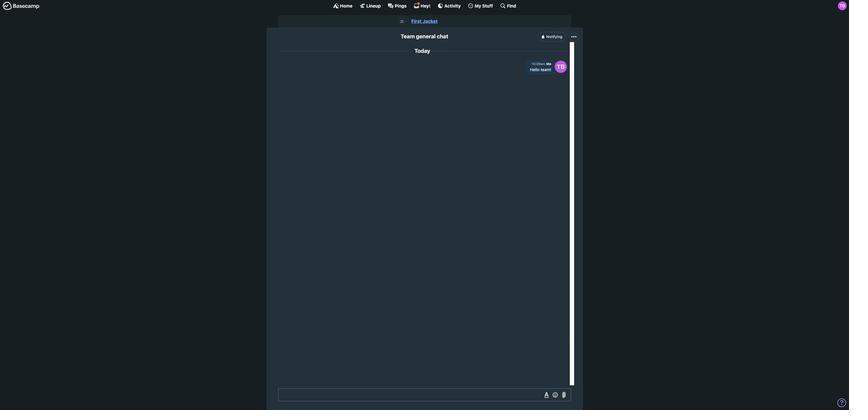 Task type: locate. For each thing, give the bounding box(es) containing it.
first jacket link
[[411, 19, 438, 24]]

notifying link
[[538, 32, 567, 42]]

10:09am link
[[532, 62, 545, 66]]

team general chat
[[401, 33, 448, 40]]

hey! button
[[414, 2, 430, 9]]

home
[[340, 3, 352, 8]]

notifying
[[546, 34, 562, 39]]

my stuff button
[[468, 3, 493, 9]]

today
[[415, 48, 430, 54]]

hey!
[[421, 3, 430, 8]]

find
[[507, 3, 516, 8]]

10:09am element
[[532, 62, 545, 66]]

10:09am
[[532, 62, 545, 66]]

None text field
[[278, 389, 571, 402]]

first jacket
[[411, 19, 438, 24]]

general
[[416, 33, 436, 40]]

activity link
[[437, 3, 461, 9]]

main element
[[0, 0, 849, 11]]

activity
[[444, 3, 461, 8]]

team
[[401, 33, 415, 40]]

lineup link
[[359, 3, 381, 9]]

switch accounts image
[[2, 1, 40, 10]]



Task type: vqa. For each thing, say whether or not it's contained in the screenshot.
the middle 'A'
no



Task type: describe. For each thing, give the bounding box(es) containing it.
first
[[411, 19, 422, 24]]

stuff
[[482, 3, 493, 8]]

my stuff
[[475, 3, 493, 8]]

my
[[475, 3, 481, 8]]

chat
[[437, 33, 448, 40]]

pings
[[395, 3, 407, 8]]

hello
[[530, 67, 540, 72]]

tyler black image
[[555, 61, 567, 73]]

pings button
[[388, 3, 407, 9]]

team!
[[541, 67, 551, 72]]

home link
[[333, 3, 352, 9]]

lineup
[[366, 3, 381, 8]]

tyler black image
[[838, 1, 847, 10]]

jacket
[[423, 19, 438, 24]]

10:09am hello team!
[[530, 62, 551, 72]]

find button
[[500, 3, 516, 9]]



